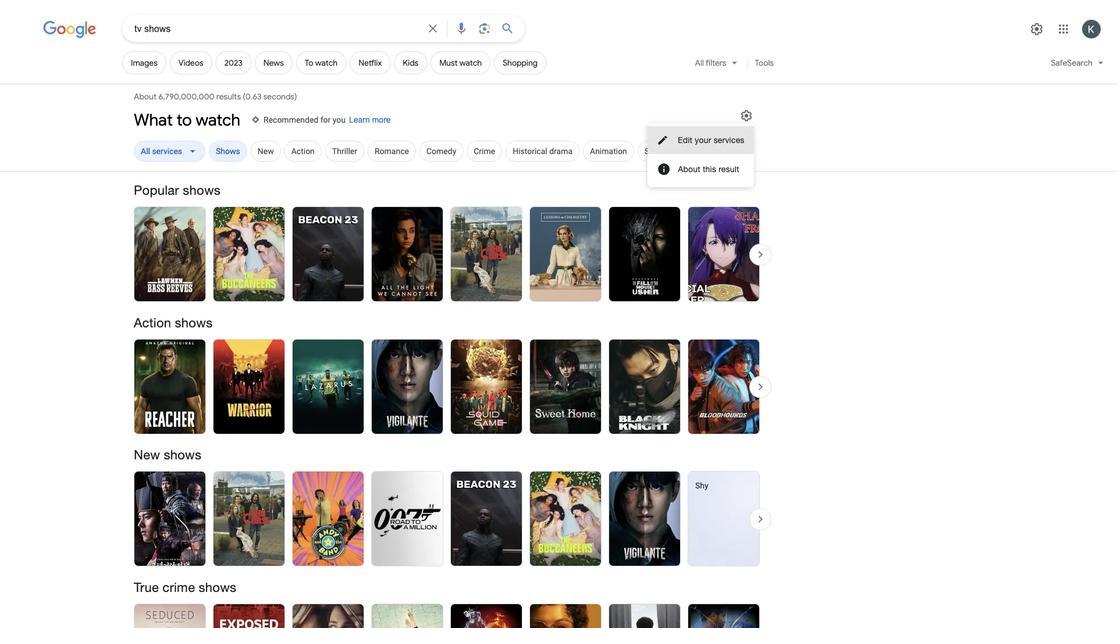 Task type: describe. For each thing, give the bounding box(es) containing it.
about for about this result
[[679, 164, 701, 174]]

add netflix element
[[359, 58, 382, 68]]

add kids element
[[403, 58, 419, 68]]

crime
[[163, 580, 195, 595]]

images
[[131, 58, 158, 68]]

animation button
[[583, 141, 635, 164]]

search by image image
[[478, 22, 492, 36]]

action shows heading
[[134, 315, 760, 331]]

netflix link
[[350, 51, 391, 75]]

watch for must watch
[[460, 58, 482, 68]]

more
[[372, 115, 391, 124]]

watch for to watch
[[315, 58, 338, 68]]

learn
[[349, 115, 370, 124]]

google image
[[43, 21, 97, 38]]

what
[[134, 110, 173, 130]]

historical
[[513, 146, 548, 156]]

thriller
[[332, 146, 358, 156]]

shopping link
[[494, 51, 547, 75]]

all filters
[[696, 58, 727, 68]]

all for all services
[[141, 146, 150, 156]]

about for about 6,790,000,000 results (0.63 seconds)
[[134, 92, 157, 102]]

add must watch element
[[440, 58, 482, 68]]

comedy
[[427, 146, 457, 156]]

about this result button
[[657, 154, 745, 185]]

results
[[217, 92, 241, 102]]

free
[[680, 146, 696, 156]]

(0.63
[[243, 92, 262, 102]]

edit
[[678, 135, 693, 145]]

drama
[[550, 146, 573, 156]]

recommended
[[264, 115, 319, 125]]

news
[[264, 58, 284, 68]]

videos link
[[170, 51, 212, 75]]

2023
[[225, 58, 243, 68]]

free button
[[673, 141, 703, 164]]

6,790,000,000
[[159, 92, 215, 102]]

filters
[[706, 58, 727, 68]]

romance
[[375, 146, 409, 156]]

new shows heading
[[134, 447, 760, 463]]

kids
[[403, 58, 419, 68]]

all filters button
[[689, 51, 746, 79]]

historical drama
[[513, 146, 573, 156]]

animation
[[590, 146, 628, 156]]

services inside button
[[714, 135, 745, 145]]

result
[[719, 164, 740, 174]]

all services
[[141, 146, 182, 156]]

edit your services button
[[657, 126, 745, 154]]

historical drama button
[[506, 141, 580, 164]]

learn more link
[[349, 114, 391, 126]]

tools button
[[750, 51, 780, 75]]

sci-
[[645, 146, 658, 156]]

true
[[134, 580, 159, 595]]

fi
[[658, 146, 663, 156]]

menu containing edit your services
[[648, 123, 754, 187]]

2023 link
[[216, 51, 251, 75]]

this
[[703, 164, 717, 174]]

kids link
[[394, 51, 427, 75]]

news link
[[255, 51, 293, 75]]

edit your services
[[678, 135, 745, 145]]

new for new
[[258, 146, 274, 156]]

services inside popup button
[[152, 146, 182, 156]]

crime
[[474, 146, 496, 156]]

add 2023 element
[[225, 58, 243, 68]]

your
[[695, 135, 712, 145]]

videos
[[179, 58, 204, 68]]

sci-fi button
[[638, 141, 670, 164]]

what to watch
[[134, 110, 240, 130]]

must watch link
[[431, 51, 491, 75]]

to
[[305, 58, 314, 68]]

about this result
[[679, 164, 740, 174]]



Task type: vqa. For each thing, say whether or not it's contained in the screenshot.
left services
yes



Task type: locate. For each thing, give the bounding box(es) containing it.
0 vertical spatial about
[[134, 92, 157, 102]]

about down free button
[[679, 164, 701, 174]]

shows inside true crime shows heading
[[199, 580, 237, 595]]

all down the what at top left
[[141, 146, 150, 156]]

1 vertical spatial services
[[152, 146, 182, 156]]

about
[[134, 92, 157, 102], [679, 164, 701, 174]]

thriller button
[[325, 141, 365, 164]]

about inside button
[[679, 164, 701, 174]]

you
[[333, 115, 346, 125]]

shows inside popular shows heading
[[183, 183, 221, 198]]

1 vertical spatial new
[[134, 448, 160, 463]]

action
[[292, 146, 315, 156], [134, 315, 171, 330]]

1 vertical spatial action
[[134, 315, 171, 330]]

shows
[[183, 183, 221, 198], [175, 315, 213, 330], [164, 448, 202, 463], [199, 580, 237, 595]]

shy
[[696, 482, 709, 491]]

to watch link
[[296, 51, 347, 75]]

0 vertical spatial action
[[292, 146, 315, 156]]

shows inside new shows heading
[[164, 448, 202, 463]]

safesearch button
[[1045, 51, 1112, 79]]

add to watch element
[[305, 58, 338, 68]]

services right your
[[714, 135, 745, 145]]

2 horizontal spatial watch
[[460, 58, 482, 68]]

action for action shows
[[134, 315, 171, 330]]

0 vertical spatial all
[[696, 58, 704, 68]]

new inside heading
[[134, 448, 160, 463]]

all
[[696, 58, 704, 68], [141, 146, 150, 156]]

shows for new shows
[[164, 448, 202, 463]]

0 vertical spatial services
[[714, 135, 745, 145]]

1 horizontal spatial all
[[696, 58, 704, 68]]

Search search field
[[135, 22, 419, 37]]

0 horizontal spatial all
[[141, 146, 150, 156]]

romance button
[[368, 141, 416, 164]]

watch right to
[[315, 58, 338, 68]]

must watch
[[440, 58, 482, 68]]

watch
[[315, 58, 338, 68], [460, 58, 482, 68], [196, 110, 240, 130]]

1 horizontal spatial new
[[258, 146, 274, 156]]

shows for action shows
[[175, 315, 213, 330]]

action inside action button
[[292, 146, 315, 156]]

1 vertical spatial about
[[679, 164, 701, 174]]

crime button
[[467, 141, 503, 164]]

all left filters
[[696, 58, 704, 68]]

safesearch
[[1052, 58, 1094, 68]]

action for action
[[292, 146, 315, 156]]

action shows
[[134, 315, 213, 330]]

services
[[714, 135, 745, 145], [152, 146, 182, 156]]

true crime shows heading
[[134, 580, 760, 596]]

recommended for you learn more
[[264, 115, 391, 125]]

1 horizontal spatial services
[[714, 135, 745, 145]]

shows button
[[209, 141, 247, 164]]

popular shows
[[134, 183, 221, 198]]

action inside action shows heading
[[134, 315, 171, 330]]

menu
[[648, 123, 754, 187]]

all inside all filters "dropdown button"
[[696, 58, 704, 68]]

watch right must on the top left
[[460, 58, 482, 68]]

shows inside action shows heading
[[175, 315, 213, 330]]

comedy button
[[420, 141, 464, 164]]

seconds)
[[264, 92, 297, 102]]

1 horizontal spatial action
[[292, 146, 315, 156]]

to
[[177, 110, 192, 130]]

services down the what at top left
[[152, 146, 182, 156]]

to watch
[[305, 58, 338, 68]]

action button
[[285, 141, 322, 164]]

shopping
[[503, 58, 538, 68]]

what to watch heading
[[134, 109, 240, 130]]

popular
[[134, 183, 179, 198]]

must
[[440, 58, 458, 68]]

for
[[321, 115, 331, 125]]

1 horizontal spatial watch
[[315, 58, 338, 68]]

about 6,790,000,000 results (0.63 seconds)
[[134, 92, 299, 102]]

new inside button
[[258, 146, 274, 156]]

new
[[258, 146, 274, 156], [134, 448, 160, 463]]

0 horizontal spatial new
[[134, 448, 160, 463]]

search by voice image
[[455, 22, 469, 36]]

true crime shows
[[134, 580, 237, 595]]

watch down about 6,790,000,000 results (0.63 seconds)
[[196, 110, 240, 130]]

0 horizontal spatial watch
[[196, 110, 240, 130]]

tools
[[755, 58, 774, 68]]

shows for popular shows
[[183, 183, 221, 198]]

popular shows heading
[[134, 182, 760, 199]]

images link
[[122, 51, 166, 75]]

all services button
[[134, 141, 206, 164]]

1 vertical spatial all
[[141, 146, 150, 156]]

new button
[[251, 141, 281, 164]]

all for all filters
[[696, 58, 704, 68]]

0 vertical spatial new
[[258, 146, 274, 156]]

None search field
[[0, 15, 525, 42]]

0 horizontal spatial action
[[134, 315, 171, 330]]

0 horizontal spatial services
[[152, 146, 182, 156]]

new shows
[[134, 448, 202, 463]]

watch inside heading
[[196, 110, 240, 130]]

all inside all services popup button
[[141, 146, 150, 156]]

1 horizontal spatial about
[[679, 164, 701, 174]]

netflix
[[359, 58, 382, 68]]

0 horizontal spatial about
[[134, 92, 157, 102]]

sci-fi
[[645, 146, 663, 156]]

shows
[[216, 146, 240, 156]]

new for new shows
[[134, 448, 160, 463]]

about up the what at top left
[[134, 92, 157, 102]]



